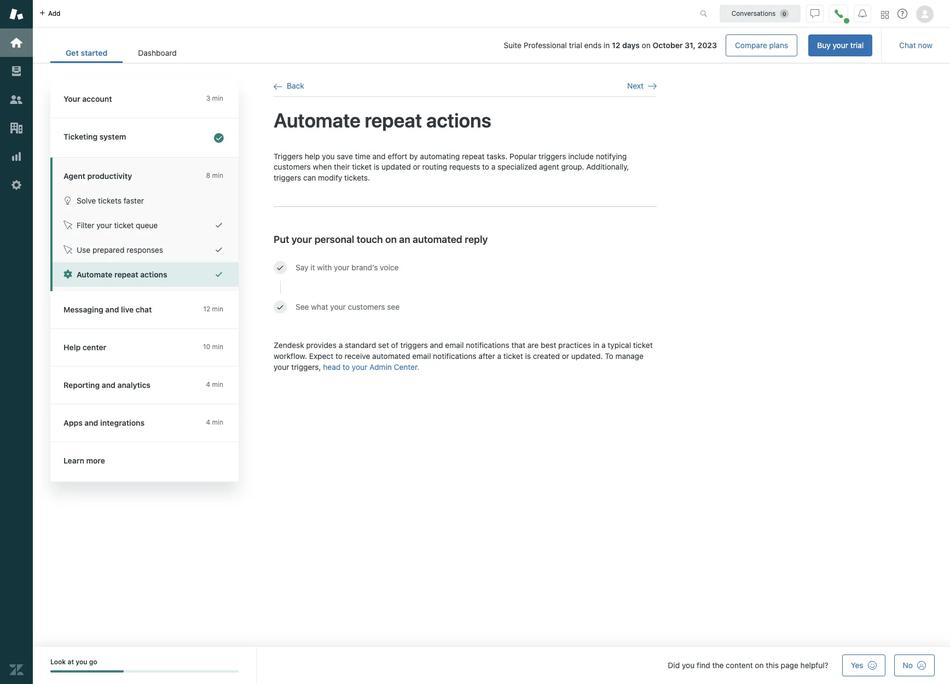 Task type: vqa. For each thing, say whether or not it's contained in the screenshot.
4 min
yes



Task type: describe. For each thing, give the bounding box(es) containing it.
reporting image
[[9, 149, 24, 164]]

or inside triggers help you save time and effort by automating repeat tasks. popular triggers include notifying customers when their ticket is updated or routing requests to a specialized agent group. additionally, triggers can modify tickets.
[[413, 162, 420, 171]]

manage
[[616, 351, 644, 361]]

conversations button
[[720, 5, 801, 22]]

on inside section
[[642, 41, 651, 50]]

2 horizontal spatial triggers
[[539, 151, 566, 161]]

go
[[89, 658, 97, 666]]

modify
[[318, 173, 342, 182]]

automated inside zendesk provides a standard set of triggers and email notifications that are best practices in a typical ticket workflow. expect to receive automated email notifications after a ticket is created or updated. to manage your triggers,
[[372, 351, 410, 361]]

triggers help you save time and effort by automating repeat tasks. popular triggers include notifying customers when their ticket is updated or routing requests to a specialized agent group. additionally, triggers can modify tickets.
[[274, 151, 629, 182]]

and for apps and integrations
[[85, 418, 98, 428]]

of
[[391, 341, 398, 350]]

to inside triggers help you save time and effort by automating repeat tasks. popular triggers include notifying customers when their ticket is updated or routing requests to a specialized agent group. additionally, triggers can modify tickets.
[[482, 162, 489, 171]]

chat
[[900, 41, 916, 50]]

4 for apps and integrations
[[206, 418, 210, 426]]

no button
[[894, 655, 935, 677]]

yes
[[851, 661, 864, 670]]

their
[[334, 162, 350, 171]]

add button
[[33, 0, 67, 27]]

automate repeat actions inside automate repeat actions "button"
[[77, 270, 167, 279]]

dashboard
[[138, 48, 177, 57]]

customers inside triggers help you save time and effort by automating repeat tasks. popular triggers include notifying customers when their ticket is updated or routing requests to a specialized agent group. additionally, triggers can modify tickets.
[[274, 162, 311, 171]]

get help image
[[898, 9, 908, 19]]

when
[[313, 162, 332, 171]]

your down receive
[[352, 362, 368, 371]]

solve
[[77, 196, 96, 205]]

or inside zendesk provides a standard set of triggers and email notifications that are best practices in a typical ticket workflow. expect to receive automated email notifications after a ticket is created or updated. to manage your triggers,
[[562, 351, 569, 361]]

get
[[66, 48, 79, 57]]

tab list containing get started
[[50, 43, 192, 63]]

automate repeat actions inside content-title 'region'
[[274, 109, 491, 132]]

0 vertical spatial in
[[604, 41, 610, 50]]

use prepared responses
[[77, 245, 163, 255]]

filter your ticket queue button
[[53, 213, 239, 238]]

is inside zendesk provides a standard set of triggers and email notifications that are best practices in a typical ticket workflow. expect to receive automated email notifications after a ticket is created or updated. to manage your triggers,
[[525, 351, 531, 361]]

automate repeat actions button
[[53, 262, 239, 287]]

say it with your brand's voice
[[296, 263, 399, 272]]

views image
[[9, 64, 24, 78]]

at
[[68, 658, 74, 666]]

head
[[323, 362, 341, 371]]

in inside zendesk provides a standard set of triggers and email notifications that are best practices in a typical ticket workflow. expect to receive automated email notifications after a ticket is created or updated. to manage your triggers,
[[593, 341, 600, 350]]

head to your admin center.
[[323, 362, 419, 371]]

put your personal touch on an automated reply
[[274, 234, 488, 245]]

system
[[100, 132, 126, 141]]

save
[[337, 151, 353, 161]]

provides
[[306, 341, 337, 350]]

your right put
[[292, 234, 312, 245]]

suite professional trial ends in 12 days on october 31, 2023
[[504, 41, 717, 50]]

integrations
[[100, 418, 145, 428]]

see
[[387, 302, 400, 312]]

agent productivity heading
[[50, 158, 239, 188]]

min for apps and integrations
[[212, 418, 223, 426]]

zendesk
[[274, 341, 304, 350]]

suite
[[504, 41, 522, 50]]

center.
[[394, 362, 419, 371]]

an
[[399, 234, 410, 245]]

8
[[206, 171, 210, 180]]

put your personal touch on an automated reply region
[[274, 151, 657, 383]]

expect
[[309, 351, 333, 361]]

zendesk provides a standard set of triggers and email notifications that are best practices in a typical ticket workflow. expect to receive automated email notifications after a ticket is created or updated. to manage your triggers,
[[274, 341, 653, 371]]

by
[[409, 151, 418, 161]]

notifying
[[596, 151, 627, 161]]

learn
[[64, 456, 84, 465]]

solve tickets faster
[[77, 196, 144, 205]]

say
[[296, 263, 308, 272]]

back
[[287, 81, 304, 90]]

1 horizontal spatial automated
[[413, 234, 462, 245]]

organizations image
[[9, 121, 24, 135]]

set
[[378, 341, 389, 350]]

agent
[[539, 162, 559, 171]]

analytics
[[117, 380, 151, 390]]

to
[[605, 351, 613, 361]]

reporting and analytics
[[64, 380, 151, 390]]

reply
[[465, 234, 488, 245]]

chat now button
[[891, 34, 942, 56]]

specialized
[[498, 162, 537, 171]]

no
[[903, 661, 913, 670]]

buy your trial button
[[809, 34, 873, 56]]

on inside footer
[[755, 661, 764, 670]]

buy your trial
[[817, 41, 864, 50]]

section containing suite professional trial ends in
[[201, 34, 873, 56]]

routing
[[422, 162, 447, 171]]

10
[[203, 343, 210, 351]]

repeat inside "button"
[[114, 270, 138, 279]]

voice
[[380, 263, 399, 272]]

a right after
[[497, 351, 501, 361]]

practices
[[558, 341, 591, 350]]

use
[[77, 245, 90, 255]]

notifications image
[[858, 9, 867, 18]]

your right with
[[334, 263, 350, 272]]

workflow.
[[274, 351, 307, 361]]

4 min for analytics
[[206, 380, 223, 389]]

productivity
[[87, 171, 132, 181]]

2 horizontal spatial you
[[682, 661, 695, 670]]

1 vertical spatial 12
[[203, 305, 210, 313]]

tickets.
[[344, 173, 370, 182]]

a inside triggers help you save time and effort by automating repeat tasks. popular triggers include notifying customers when their ticket is updated or routing requests to a specialized agent group. additionally, triggers can modify tickets.
[[491, 162, 496, 171]]

triggers
[[274, 151, 303, 161]]

ticket inside triggers help you save time and effort by automating repeat tasks. popular triggers include notifying customers when their ticket is updated or routing requests to a specialized agent group. additionally, triggers can modify tickets.
[[352, 162, 372, 171]]

effort
[[388, 151, 407, 161]]

that
[[512, 341, 526, 350]]

zendesk image
[[9, 663, 24, 677]]

after
[[479, 351, 495, 361]]

your right what
[[330, 302, 346, 312]]

additionally,
[[586, 162, 629, 171]]

compare plans button
[[726, 34, 798, 56]]

this
[[766, 661, 779, 670]]

10 min
[[203, 343, 223, 351]]

it
[[311, 263, 315, 272]]

dashboard tab
[[123, 43, 192, 63]]

apps and integrations
[[64, 418, 145, 428]]

2023
[[698, 41, 717, 50]]



Task type: locate. For each thing, give the bounding box(es) containing it.
0 horizontal spatial customers
[[274, 162, 311, 171]]

automate up help
[[274, 109, 361, 132]]

brand's
[[352, 263, 378, 272]]

0 vertical spatial or
[[413, 162, 420, 171]]

triggers right the of
[[400, 341, 428, 350]]

ticket inside button
[[114, 221, 134, 230]]

1 horizontal spatial customers
[[348, 302, 385, 312]]

and inside zendesk provides a standard set of triggers and email notifications that are best practices in a typical ticket workflow. expect to receive automated email notifications after a ticket is created or updated. to manage your triggers,
[[430, 341, 443, 350]]

is left updated
[[374, 162, 380, 171]]

learn more
[[64, 456, 105, 465]]

trial left ends
[[569, 41, 582, 50]]

in up "updated."
[[593, 341, 600, 350]]

progress-bar progress bar
[[50, 671, 239, 673]]

October 31, 2023 text field
[[653, 41, 717, 50]]

min for messaging and live chat
[[212, 305, 223, 313]]

min
[[212, 94, 223, 102], [212, 171, 223, 180], [212, 305, 223, 313], [212, 343, 223, 351], [212, 380, 223, 389], [212, 418, 223, 426]]

main element
[[0, 0, 33, 684]]

min for agent productivity
[[212, 171, 223, 180]]

on left an
[[385, 234, 397, 245]]

repeat inside triggers help you save time and effort by automating repeat tasks. popular triggers include notifying customers when their ticket is updated or routing requests to a specialized agent group. additionally, triggers can modify tickets.
[[462, 151, 485, 161]]

plans
[[769, 41, 788, 50]]

learn more button
[[50, 442, 236, 480]]

actions up automating
[[426, 109, 491, 132]]

2 vertical spatial repeat
[[114, 270, 138, 279]]

chat now
[[900, 41, 933, 50]]

min for your account
[[212, 94, 223, 102]]

0 horizontal spatial is
[[374, 162, 380, 171]]

yes button
[[842, 655, 886, 677]]

ticket down time at top
[[352, 162, 372, 171]]

2 horizontal spatial on
[[755, 661, 764, 670]]

and left live
[[105, 305, 119, 314]]

a right provides at the left of page
[[339, 341, 343, 350]]

1 horizontal spatial on
[[642, 41, 651, 50]]

1 vertical spatial to
[[336, 351, 343, 361]]

0 vertical spatial to
[[482, 162, 489, 171]]

content-title region
[[274, 108, 657, 133]]

with
[[317, 263, 332, 272]]

0 vertical spatial email
[[445, 341, 464, 350]]

trial down notifications image
[[851, 41, 864, 50]]

0 horizontal spatial automated
[[372, 351, 410, 361]]

your
[[64, 94, 80, 103]]

automated down the of
[[372, 351, 410, 361]]

see what your customers see
[[296, 302, 400, 312]]

october
[[653, 41, 683, 50]]

button displays agent's chat status as invisible. image
[[811, 9, 819, 18]]

2 vertical spatial on
[[755, 661, 764, 670]]

trial
[[569, 41, 582, 50], [851, 41, 864, 50]]

2 4 from the top
[[206, 418, 210, 426]]

or down practices on the right of page
[[562, 351, 569, 361]]

notifications left after
[[433, 351, 477, 361]]

next
[[627, 81, 644, 90]]

1 horizontal spatial email
[[445, 341, 464, 350]]

1 vertical spatial email
[[412, 351, 431, 361]]

help
[[64, 343, 81, 352]]

your account
[[64, 94, 112, 103]]

4 min from the top
[[212, 343, 223, 351]]

repeat up requests
[[462, 151, 485, 161]]

and
[[373, 151, 386, 161], [105, 305, 119, 314], [430, 341, 443, 350], [102, 380, 115, 390], [85, 418, 98, 428]]

you inside triggers help you save time and effort by automating repeat tasks. popular triggers include notifying customers when their ticket is updated or routing requests to a specialized agent group. additionally, triggers can modify tickets.
[[322, 151, 335, 161]]

0 vertical spatial automate repeat actions
[[274, 109, 491, 132]]

you right did
[[682, 661, 695, 670]]

helpful?
[[801, 661, 829, 670]]

and inside triggers help you save time and effort by automating repeat tasks. popular triggers include notifying customers when their ticket is updated or routing requests to a specialized agent group. additionally, triggers can modify tickets.
[[373, 151, 386, 161]]

in right ends
[[604, 41, 610, 50]]

and right apps
[[85, 418, 98, 428]]

your right filter
[[96, 221, 112, 230]]

0 horizontal spatial actions
[[140, 270, 167, 279]]

1 vertical spatial automate
[[77, 270, 112, 279]]

1 vertical spatial customers
[[348, 302, 385, 312]]

1 vertical spatial 4 min
[[206, 418, 223, 426]]

1 vertical spatial on
[[385, 234, 397, 245]]

0 vertical spatial 12
[[612, 41, 620, 50]]

0 vertical spatial actions
[[426, 109, 491, 132]]

1 vertical spatial or
[[562, 351, 569, 361]]

automate inside automate repeat actions "button"
[[77, 270, 112, 279]]

automate repeat actions up effort
[[274, 109, 491, 132]]

see
[[296, 302, 309, 312]]

is down the are
[[525, 351, 531, 361]]

your inside zendesk provides a standard set of triggers and email notifications that are best practices in a typical ticket workflow. expect to receive automated email notifications after a ticket is created or updated. to manage your triggers,
[[274, 362, 289, 371]]

0 vertical spatial 4
[[206, 380, 210, 389]]

2 horizontal spatial to
[[482, 162, 489, 171]]

2 vertical spatial triggers
[[400, 341, 428, 350]]

days
[[622, 41, 640, 50]]

email
[[445, 341, 464, 350], [412, 351, 431, 361]]

automated right an
[[413, 234, 462, 245]]

and left analytics
[[102, 380, 115, 390]]

created
[[533, 351, 560, 361]]

section
[[201, 34, 873, 56]]

0 horizontal spatial email
[[412, 351, 431, 361]]

personal
[[315, 234, 354, 245]]

0 vertical spatial on
[[642, 41, 651, 50]]

responses
[[127, 245, 163, 255]]

head to your admin center. link
[[323, 362, 419, 371]]

1 trial from the left
[[569, 41, 582, 50]]

triggers down triggers at the top left of the page
[[274, 173, 301, 182]]

ends
[[584, 41, 602, 50]]

0 horizontal spatial 12
[[203, 305, 210, 313]]

1 min from the top
[[212, 94, 223, 102]]

your right buy at the top of the page
[[833, 41, 849, 50]]

help center
[[64, 343, 106, 352]]

triggers inside zendesk provides a standard set of triggers and email notifications that are best practices in a typical ticket workflow. expect to receive automated email notifications after a ticket is created or updated. to manage your triggers,
[[400, 341, 428, 350]]

a up to
[[602, 341, 606, 350]]

5 min from the top
[[212, 380, 223, 389]]

2 trial from the left
[[851, 41, 864, 50]]

chat
[[136, 305, 152, 314]]

get started image
[[9, 36, 24, 50]]

to up head
[[336, 351, 343, 361]]

0 horizontal spatial repeat
[[114, 270, 138, 279]]

ticketing system
[[64, 132, 126, 141]]

1 vertical spatial in
[[593, 341, 600, 350]]

automate repeat actions down use prepared responses
[[77, 270, 167, 279]]

reporting
[[64, 380, 100, 390]]

0 horizontal spatial automate
[[77, 270, 112, 279]]

1 vertical spatial 4
[[206, 418, 210, 426]]

actions down use prepared responses button
[[140, 270, 167, 279]]

2 min from the top
[[212, 171, 223, 180]]

1 horizontal spatial or
[[562, 351, 569, 361]]

1 vertical spatial automated
[[372, 351, 410, 361]]

6 min from the top
[[212, 418, 223, 426]]

a
[[491, 162, 496, 171], [339, 341, 343, 350], [602, 341, 606, 350], [497, 351, 501, 361]]

live
[[121, 305, 134, 314]]

customers left the see
[[348, 302, 385, 312]]

started
[[81, 48, 107, 57]]

repeat down use prepared responses
[[114, 270, 138, 279]]

find
[[697, 661, 710, 670]]

3 min
[[206, 94, 223, 102]]

page
[[781, 661, 799, 670]]

1 horizontal spatial automate repeat actions
[[274, 109, 491, 132]]

0 vertical spatial repeat
[[365, 109, 422, 132]]

triggers
[[539, 151, 566, 161], [274, 173, 301, 182], [400, 341, 428, 350]]

your down workflow.
[[274, 362, 289, 371]]

1 horizontal spatial is
[[525, 351, 531, 361]]

12 min
[[203, 305, 223, 313]]

prepared
[[93, 245, 125, 255]]

actions inside content-title 'region'
[[426, 109, 491, 132]]

look
[[50, 658, 66, 666]]

typical
[[608, 341, 631, 350]]

updated
[[382, 162, 411, 171]]

footer
[[33, 647, 950, 684]]

0 vertical spatial triggers
[[539, 151, 566, 161]]

0 vertical spatial notifications
[[466, 341, 510, 350]]

and right the of
[[430, 341, 443, 350]]

on inside 'region'
[[385, 234, 397, 245]]

actions inside automate repeat actions "button"
[[140, 270, 167, 279]]

triggers,
[[291, 362, 321, 371]]

admin image
[[9, 178, 24, 192]]

you for go
[[76, 658, 87, 666]]

0 vertical spatial customers
[[274, 162, 311, 171]]

notifications
[[466, 341, 510, 350], [433, 351, 477, 361]]

1 horizontal spatial to
[[343, 362, 350, 371]]

1 horizontal spatial in
[[604, 41, 610, 50]]

automating
[[420, 151, 460, 161]]

min inside agent productivity heading
[[212, 171, 223, 180]]

on right days on the right top
[[642, 41, 651, 50]]

1 vertical spatial triggers
[[274, 173, 301, 182]]

automate down use
[[77, 270, 112, 279]]

4 min for integrations
[[206, 418, 223, 426]]

can
[[303, 173, 316, 182]]

triggers up the agent
[[539, 151, 566, 161]]

buy
[[817, 41, 831, 50]]

min for reporting and analytics
[[212, 380, 223, 389]]

progress bar image
[[50, 671, 124, 673]]

notifications up after
[[466, 341, 510, 350]]

look at you go
[[50, 658, 97, 666]]

12
[[612, 41, 620, 50], [203, 305, 210, 313]]

account
[[82, 94, 112, 103]]

2 horizontal spatial repeat
[[462, 151, 485, 161]]

ticketing
[[64, 132, 98, 141]]

1 horizontal spatial automate
[[274, 109, 361, 132]]

0 horizontal spatial you
[[76, 658, 87, 666]]

repeat inside content-title 'region'
[[365, 109, 422, 132]]

filter your ticket queue
[[77, 221, 158, 230]]

0 horizontal spatial in
[[593, 341, 600, 350]]

professional
[[524, 41, 567, 50]]

and right time at top
[[373, 151, 386, 161]]

automate inside content-title 'region'
[[274, 109, 361, 132]]

1 vertical spatial actions
[[140, 270, 167, 279]]

footer containing did you find the content on this page helpful?
[[33, 647, 950, 684]]

0 vertical spatial automated
[[413, 234, 462, 245]]

0 horizontal spatial to
[[336, 351, 343, 361]]

ticket down 'that'
[[504, 351, 523, 361]]

1 horizontal spatial trial
[[851, 41, 864, 50]]

2 vertical spatial to
[[343, 362, 350, 371]]

a down tasks.
[[491, 162, 496, 171]]

1 vertical spatial notifications
[[433, 351, 477, 361]]

trial for your
[[851, 41, 864, 50]]

automate repeat actions
[[274, 109, 491, 132], [77, 270, 167, 279]]

automated
[[413, 234, 462, 245], [372, 351, 410, 361]]

0 horizontal spatial trial
[[569, 41, 582, 50]]

31,
[[685, 41, 696, 50]]

in
[[604, 41, 610, 50], [593, 341, 600, 350]]

faster
[[124, 196, 144, 205]]

0 vertical spatial is
[[374, 162, 380, 171]]

8 min
[[206, 171, 223, 180]]

you for save
[[322, 151, 335, 161]]

0 horizontal spatial automate repeat actions
[[77, 270, 167, 279]]

0 horizontal spatial triggers
[[274, 173, 301, 182]]

trial inside button
[[851, 41, 864, 50]]

tasks.
[[487, 151, 508, 161]]

or
[[413, 162, 420, 171], [562, 351, 569, 361]]

you up "when"
[[322, 151, 335, 161]]

ticket up manage
[[633, 341, 653, 350]]

to inside zendesk provides a standard set of triggers and email notifications that are best practices in a typical ticket workflow. expect to receive automated email notifications after a ticket is created or updated. to manage your triggers,
[[336, 351, 343, 361]]

ticket left queue
[[114, 221, 134, 230]]

now
[[918, 41, 933, 50]]

0 vertical spatial 4 min
[[206, 380, 223, 389]]

or down by
[[413, 162, 420, 171]]

use prepared responses button
[[53, 238, 239, 262]]

receive
[[345, 351, 370, 361]]

you right at
[[76, 658, 87, 666]]

customers image
[[9, 93, 24, 107]]

standard
[[345, 341, 376, 350]]

to down tasks.
[[482, 162, 489, 171]]

content
[[726, 661, 753, 670]]

group.
[[561, 162, 584, 171]]

what
[[311, 302, 328, 312]]

3
[[206, 94, 210, 102]]

messaging and live chat
[[64, 305, 152, 314]]

you
[[322, 151, 335, 161], [76, 658, 87, 666], [682, 661, 695, 670]]

1 4 from the top
[[206, 380, 210, 389]]

and for reporting and analytics
[[102, 380, 115, 390]]

1 horizontal spatial 12
[[612, 41, 620, 50]]

zendesk support image
[[9, 7, 24, 21]]

4
[[206, 380, 210, 389], [206, 418, 210, 426]]

3 min from the top
[[212, 305, 223, 313]]

to right head
[[343, 362, 350, 371]]

put
[[274, 234, 289, 245]]

4 for reporting and analytics
[[206, 380, 210, 389]]

is inside triggers help you save time and effort by automating repeat tasks. popular triggers include notifying customers when their ticket is updated or routing requests to a specialized agent group. additionally, triggers can modify tickets.
[[374, 162, 380, 171]]

1 horizontal spatial you
[[322, 151, 335, 161]]

1 4 min from the top
[[206, 380, 223, 389]]

12 up "10"
[[203, 305, 210, 313]]

admin
[[370, 362, 392, 371]]

customers down triggers at the top left of the page
[[274, 162, 311, 171]]

0 vertical spatial automate
[[274, 109, 361, 132]]

1 vertical spatial automate repeat actions
[[77, 270, 167, 279]]

on left this
[[755, 661, 764, 670]]

get started
[[66, 48, 107, 57]]

trial for professional
[[569, 41, 582, 50]]

tab list
[[50, 43, 192, 63]]

and for messaging and live chat
[[105, 305, 119, 314]]

zendesk products image
[[881, 11, 889, 18]]

0 horizontal spatial or
[[413, 162, 420, 171]]

repeat up effort
[[365, 109, 422, 132]]

min for help center
[[212, 343, 223, 351]]

1 vertical spatial is
[[525, 351, 531, 361]]

2 4 min from the top
[[206, 418, 223, 426]]

0 horizontal spatial on
[[385, 234, 397, 245]]

1 horizontal spatial actions
[[426, 109, 491, 132]]

12 left days on the right top
[[612, 41, 620, 50]]

1 horizontal spatial triggers
[[400, 341, 428, 350]]

requests
[[449, 162, 480, 171]]

1 horizontal spatial repeat
[[365, 109, 422, 132]]

1 vertical spatial repeat
[[462, 151, 485, 161]]



